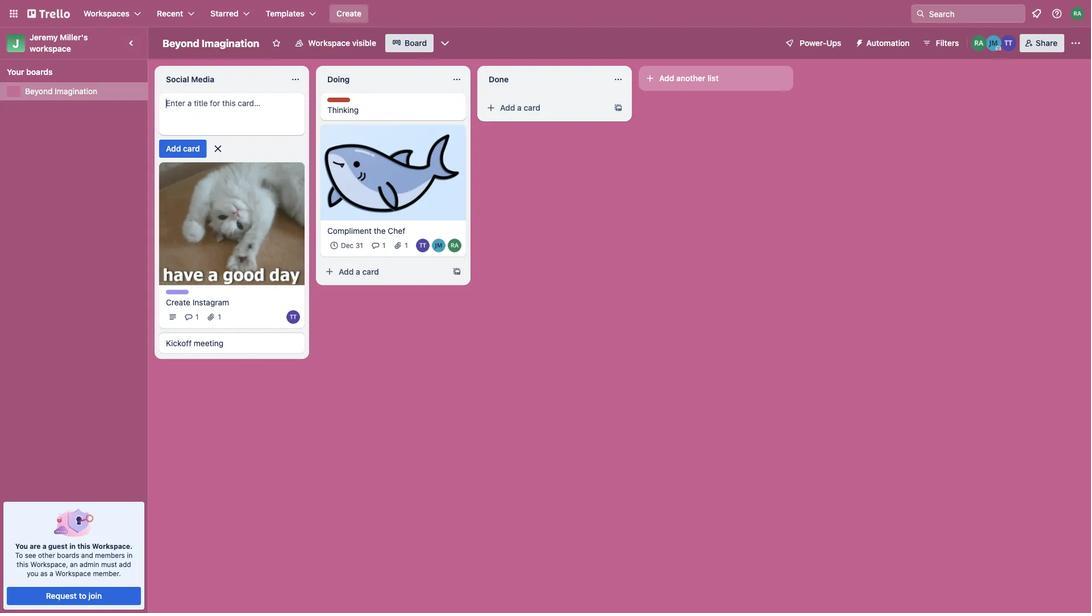 Task type: describe. For each thing, give the bounding box(es) containing it.
workspace inside you are a guest in this workspace. to see other boards and members in this workspace, an admin must add you as a workspace member.
[[55, 570, 91, 578]]

starred button
[[204, 5, 257, 23]]

31
[[356, 242, 363, 250]]

jeremy miller (jeremymiller198) image for leftmost ruby anderson (rubyanderson7) image
[[432, 239, 446, 253]]

a down 31 in the left top of the page
[[356, 267, 360, 277]]

filters button
[[919, 34, 963, 52]]

back to home image
[[27, 5, 70, 23]]

workspace visible button
[[288, 34, 383, 52]]

j
[[13, 36, 19, 50]]

as
[[40, 570, 48, 578]]

power-ups
[[800, 38, 842, 48]]

dec 31
[[341, 242, 363, 250]]

chef
[[388, 226, 405, 236]]

0 horizontal spatial beyond
[[25, 87, 53, 96]]

kickoff meeting
[[166, 339, 224, 348]]

beyond imagination inside "text field"
[[163, 37, 259, 49]]

workspaces button
[[77, 5, 148, 23]]

automation button
[[851, 34, 917, 52]]

other
[[38, 552, 55, 560]]

share
[[1036, 38, 1058, 48]]

0 horizontal spatial card
[[183, 144, 200, 153]]

card for doing
[[362, 267, 379, 277]]

ruby anderson (rubyanderson7) image
[[971, 35, 987, 51]]

workspace
[[30, 44, 71, 53]]

jeremy
[[30, 33, 58, 42]]

add card button
[[159, 140, 207, 158]]

1 down the
[[382, 242, 386, 250]]

Dec 31 checkbox
[[327, 239, 367, 253]]

recent
[[157, 9, 183, 18]]

add a card button for done
[[482, 99, 609, 117]]

share button
[[1020, 34, 1065, 52]]

add another list button
[[639, 66, 794, 91]]

see
[[25, 552, 36, 560]]

recent button
[[150, 5, 201, 23]]

compliment the chef link
[[327, 226, 459, 237]]

0 horizontal spatial this
[[17, 561, 28, 569]]

and
[[81, 552, 93, 560]]

social
[[166, 75, 189, 84]]

search image
[[916, 9, 925, 18]]

compliment the chef
[[327, 226, 405, 236]]

jeremy miller's workspace
[[30, 33, 90, 53]]

the
[[374, 226, 386, 236]]

miller's
[[60, 33, 88, 42]]

add for "add a card" button related to doing
[[339, 267, 354, 277]]

0 vertical spatial in
[[69, 543, 76, 551]]

guest
[[48, 543, 68, 551]]

add card
[[166, 144, 200, 153]]

beyond inside "text field"
[[163, 37, 199, 49]]

open information menu image
[[1052, 8, 1063, 19]]

compliment
[[327, 226, 372, 236]]

create for create instagram
[[166, 298, 190, 307]]

Social Media text field
[[159, 70, 284, 89]]

a right "as"
[[50, 570, 53, 578]]

0 horizontal spatial ruby anderson (rubyanderson7) image
[[448, 239, 462, 253]]

power-
[[800, 38, 827, 48]]

must
[[101, 561, 117, 569]]

1 horizontal spatial this
[[77, 543, 90, 551]]

a down done text field in the top of the page
[[517, 103, 522, 113]]

2 vertical spatial terry turtle (terryturtle) image
[[287, 311, 300, 324]]

add another list
[[659, 74, 719, 83]]

request to join
[[46, 592, 102, 601]]

you
[[27, 570, 38, 578]]

create instagram
[[166, 298, 229, 307]]

Board name text field
[[157, 34, 265, 52]]

templates button
[[259, 5, 323, 23]]

dec
[[341, 242, 354, 250]]

create instagram link
[[166, 297, 298, 308]]

1 vertical spatial in
[[127, 552, 133, 560]]

create from template… image
[[453, 268, 462, 277]]

add
[[119, 561, 131, 569]]

meeting
[[194, 339, 224, 348]]



Task type: vqa. For each thing, say whether or not it's contained in the screenshot.
Workspace views
no



Task type: locate. For each thing, give the bounding box(es) containing it.
ruby anderson (rubyanderson7) image up create from template… image
[[448, 239, 462, 253]]

card
[[524, 103, 541, 113], [183, 144, 200, 153], [362, 267, 379, 277]]

1 vertical spatial beyond imagination
[[25, 87, 97, 96]]

cancel image
[[212, 143, 224, 155]]

0 vertical spatial create
[[337, 9, 362, 18]]

create up workspace visible
[[337, 9, 362, 18]]

add a card for done
[[500, 103, 541, 113]]

1 horizontal spatial create
[[337, 9, 362, 18]]

1 horizontal spatial workspace
[[308, 38, 350, 48]]

request
[[46, 592, 77, 601]]

boards up an
[[57, 552, 79, 560]]

starred
[[211, 9, 239, 18]]

admin
[[80, 561, 99, 569]]

boards
[[26, 67, 53, 77], [57, 552, 79, 560]]

show menu image
[[1070, 38, 1082, 49]]

filters
[[936, 38, 959, 48]]

beyond down your boards
[[25, 87, 53, 96]]

0 vertical spatial card
[[524, 103, 541, 113]]

create for create
[[337, 9, 362, 18]]

1 vertical spatial card
[[183, 144, 200, 153]]

1 down the chef
[[405, 242, 408, 250]]

add a card button down done text field in the top of the page
[[482, 99, 609, 117]]

create
[[337, 9, 362, 18], [166, 298, 190, 307]]

customize views image
[[440, 38, 451, 49]]

thoughts thinking
[[327, 98, 359, 115]]

workspace navigation collapse icon image
[[124, 35, 140, 51]]

2 horizontal spatial terry turtle (terryturtle) image
[[1001, 35, 1017, 51]]

add a card
[[500, 103, 541, 113], [339, 267, 379, 277]]

1 vertical spatial boards
[[57, 552, 79, 560]]

0 horizontal spatial create
[[166, 298, 190, 307]]

social media
[[166, 75, 214, 84]]

card for done
[[524, 103, 541, 113]]

boards right your
[[26, 67, 53, 77]]

2 horizontal spatial card
[[524, 103, 541, 113]]

add a card down 31 in the left top of the page
[[339, 267, 379, 277]]

instagram
[[193, 298, 229, 307]]

1 vertical spatial workspace
[[55, 570, 91, 578]]

jeremy miller (jeremymiller198) image down the compliment the chef link
[[432, 239, 446, 253]]

add down done
[[500, 103, 515, 113]]

1 vertical spatial ruby anderson (rubyanderson7) image
[[448, 239, 462, 253]]

1 horizontal spatial in
[[127, 552, 133, 560]]

0 horizontal spatial jeremy miller (jeremymiller198) image
[[432, 239, 446, 253]]

beyond imagination link
[[25, 86, 141, 97]]

0 horizontal spatial boards
[[26, 67, 53, 77]]

1 down create instagram
[[196, 313, 199, 321]]

Enter a title for this card… text field
[[159, 93, 305, 135]]

to
[[79, 592, 86, 601]]

jeremy miller (jeremymiller198) image for top terry turtle (terryturtle) image
[[986, 35, 1002, 51]]

to
[[15, 552, 23, 560]]

join
[[89, 592, 102, 601]]

add for done's "add a card" button
[[500, 103, 515, 113]]

workspace visible
[[308, 38, 376, 48]]

1 vertical spatial imagination
[[55, 87, 97, 96]]

0 vertical spatial this
[[77, 543, 90, 551]]

in right the guest
[[69, 543, 76, 551]]

this member is an admin of this board. image
[[996, 46, 1001, 51]]

create from template… image
[[614, 103, 623, 113]]

add left another
[[659, 74, 674, 83]]

you are a guest in this workspace. to see other boards and members in this workspace, an admin must add you as a workspace member.
[[15, 543, 133, 578]]

automation
[[867, 38, 910, 48]]

1 horizontal spatial terry turtle (terryturtle) image
[[416, 239, 430, 253]]

beyond imagination
[[163, 37, 259, 49], [25, 87, 97, 96]]

1 horizontal spatial jeremy miller (jeremymiller198) image
[[986, 35, 1002, 51]]

card left cancel icon
[[183, 144, 200, 153]]

0 vertical spatial add a card
[[500, 103, 541, 113]]

imagination down your boards with 1 items element
[[55, 87, 97, 96]]

0 horizontal spatial imagination
[[55, 87, 97, 96]]

add a card button down 31 in the left top of the page
[[321, 263, 448, 281]]

members
[[95, 552, 125, 560]]

0 horizontal spatial terry turtle (terryturtle) image
[[287, 311, 300, 324]]

thoughts
[[327, 98, 359, 106]]

doing
[[327, 75, 350, 84]]

1 vertical spatial this
[[17, 561, 28, 569]]

create down 'color: purple, title: none' image at left top
[[166, 298, 190, 307]]

1 horizontal spatial beyond imagination
[[163, 37, 259, 49]]

ruby anderson (rubyanderson7) image right open information menu image
[[1071, 7, 1085, 20]]

thinking link
[[327, 105, 459, 116]]

0 vertical spatial imagination
[[202, 37, 259, 49]]

add a card button
[[482, 99, 609, 117], [321, 263, 448, 281]]

imagination down starred popup button at top
[[202, 37, 259, 49]]

Done text field
[[482, 70, 607, 89]]

0 vertical spatial ruby anderson (rubyanderson7) image
[[1071, 7, 1085, 20]]

jeremy miller (jeremymiller198) image down search field
[[986, 35, 1002, 51]]

this down to
[[17, 561, 28, 569]]

create button
[[330, 5, 368, 23]]

0 notifications image
[[1030, 7, 1044, 20]]

0 vertical spatial jeremy miller (jeremymiller198) image
[[986, 35, 1002, 51]]

media
[[191, 75, 214, 84]]

add left cancel icon
[[166, 144, 181, 153]]

this
[[77, 543, 90, 551], [17, 561, 28, 569]]

imagination inside "text field"
[[202, 37, 259, 49]]

star or unstar board image
[[272, 39, 281, 48]]

beyond imagination down starred
[[163, 37, 259, 49]]

1 down instagram
[[218, 313, 221, 321]]

2 vertical spatial card
[[362, 267, 379, 277]]

1 vertical spatial add a card button
[[321, 263, 448, 281]]

1 vertical spatial beyond
[[25, 87, 53, 96]]

a right are
[[42, 543, 46, 551]]

color: bold red, title: "thoughts" element
[[327, 98, 359, 106]]

card down 31 in the left top of the page
[[362, 267, 379, 277]]

workspace down an
[[55, 570, 91, 578]]

jeremy miller (jeremymiller198) image
[[986, 35, 1002, 51], [432, 239, 446, 253]]

0 horizontal spatial workspace
[[55, 570, 91, 578]]

boards inside you are a guest in this workspace. to see other boards and members in this workspace, an admin must add you as a workspace member.
[[57, 552, 79, 560]]

add a card for doing
[[339, 267, 379, 277]]

0 vertical spatial workspace
[[308, 38, 350, 48]]

your
[[7, 67, 24, 77]]

done
[[489, 75, 509, 84]]

0 horizontal spatial in
[[69, 543, 76, 551]]

a
[[517, 103, 522, 113], [356, 267, 360, 277], [42, 543, 46, 551], [50, 570, 53, 578]]

visible
[[352, 38, 376, 48]]

your boards
[[7, 67, 53, 77]]

0 vertical spatial boards
[[26, 67, 53, 77]]

1 horizontal spatial beyond
[[163, 37, 199, 49]]

1 vertical spatial add a card
[[339, 267, 379, 277]]

in
[[69, 543, 76, 551], [127, 552, 133, 560]]

0 vertical spatial terry turtle (terryturtle) image
[[1001, 35, 1017, 51]]

0 horizontal spatial add a card
[[339, 267, 379, 277]]

Doing text field
[[321, 70, 446, 89]]

workspace,
[[30, 561, 68, 569]]

add down dec 31 checkbox in the top of the page
[[339, 267, 354, 277]]

add
[[659, 74, 674, 83], [500, 103, 515, 113], [166, 144, 181, 153], [339, 267, 354, 277]]

card down done text field in the top of the page
[[524, 103, 541, 113]]

sm image
[[851, 34, 867, 50]]

ups
[[827, 38, 842, 48]]

your boards with 1 items element
[[7, 65, 135, 79]]

1 horizontal spatial add a card
[[500, 103, 541, 113]]

0 vertical spatial add a card button
[[482, 99, 609, 117]]

1 horizontal spatial imagination
[[202, 37, 259, 49]]

board link
[[385, 34, 434, 52]]

1 horizontal spatial add a card button
[[482, 99, 609, 117]]

this up and
[[77, 543, 90, 551]]

imagination
[[202, 37, 259, 49], [55, 87, 97, 96]]

templates
[[266, 9, 305, 18]]

are
[[30, 543, 41, 551]]

request to join button
[[7, 588, 141, 606]]

you
[[15, 543, 28, 551]]

member.
[[93, 570, 121, 578]]

beyond
[[163, 37, 199, 49], [25, 87, 53, 96]]

1 horizontal spatial ruby anderson (rubyanderson7) image
[[1071, 7, 1085, 20]]

1 vertical spatial terry turtle (terryturtle) image
[[416, 239, 430, 253]]

0 vertical spatial beyond imagination
[[163, 37, 259, 49]]

beyond imagination down your boards with 1 items element
[[25, 87, 97, 96]]

an
[[70, 561, 78, 569]]

board
[[405, 38, 427, 48]]

add a card down done
[[500, 103, 541, 113]]

kickoff
[[166, 339, 192, 348]]

list
[[708, 74, 719, 83]]

1 vertical spatial jeremy miller (jeremymiller198) image
[[432, 239, 446, 253]]

terry turtle (terryturtle) image
[[1001, 35, 1017, 51], [416, 239, 430, 253], [287, 311, 300, 324]]

Search field
[[925, 5, 1025, 22]]

kickoff meeting link
[[166, 338, 298, 349]]

0 horizontal spatial add a card button
[[321, 263, 448, 281]]

in up add
[[127, 552, 133, 560]]

1
[[382, 242, 386, 250], [405, 242, 408, 250], [196, 313, 199, 321], [218, 313, 221, 321]]

workspace left visible
[[308, 38, 350, 48]]

add for add another list button
[[659, 74, 674, 83]]

power-ups button
[[777, 34, 848, 52]]

create inside button
[[337, 9, 362, 18]]

another
[[677, 74, 706, 83]]

1 horizontal spatial card
[[362, 267, 379, 277]]

beyond down recent dropdown button
[[163, 37, 199, 49]]

add a card button for doing
[[321, 263, 448, 281]]

ruby anderson (rubyanderson7) image
[[1071, 7, 1085, 20], [448, 239, 462, 253]]

1 horizontal spatial boards
[[57, 552, 79, 560]]

workspace
[[308, 38, 350, 48], [55, 570, 91, 578]]

primary element
[[0, 0, 1091, 27]]

workspace inside button
[[308, 38, 350, 48]]

workspaces
[[84, 9, 130, 18]]

workspace.
[[92, 543, 133, 551]]

color: purple, title: none image
[[166, 290, 189, 295]]

0 horizontal spatial beyond imagination
[[25, 87, 97, 96]]

0 vertical spatial beyond
[[163, 37, 199, 49]]

thinking
[[327, 105, 359, 115]]

1 vertical spatial create
[[166, 298, 190, 307]]



